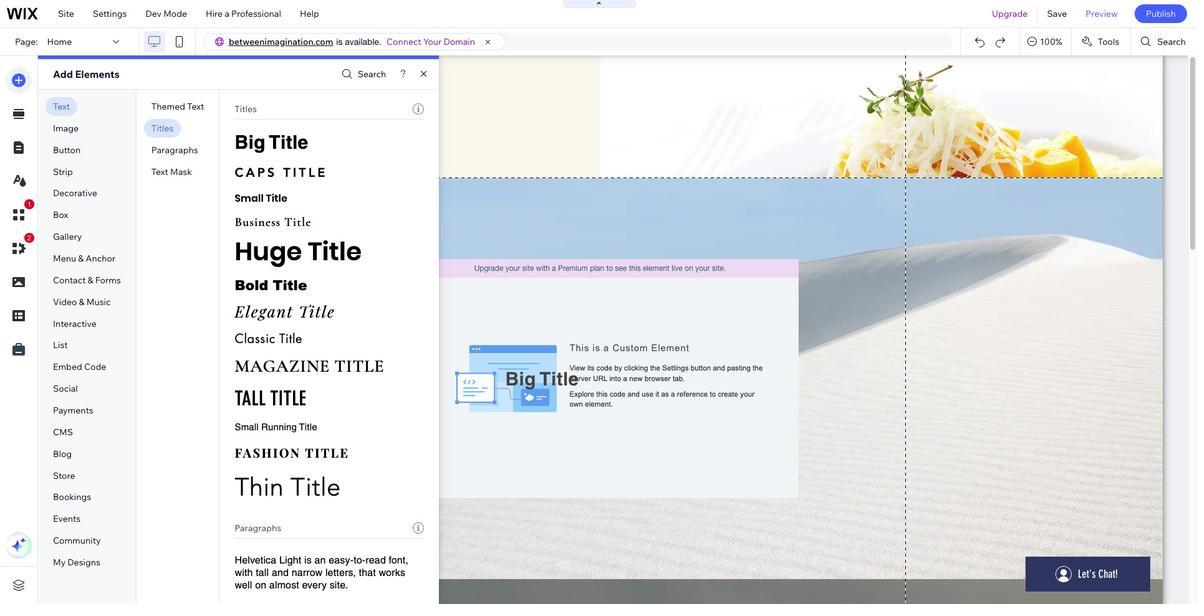 Task type: describe. For each thing, give the bounding box(es) containing it.
1 horizontal spatial titles
[[235, 104, 257, 115]]

button
[[53, 144, 81, 156]]

elements
[[75, 68, 120, 80]]

video & music
[[53, 297, 111, 308]]

forms
[[95, 275, 121, 286]]

available.
[[345, 37, 382, 47]]

music
[[87, 297, 111, 308]]

save button
[[1038, 0, 1076, 27]]

contact & forms
[[53, 275, 121, 286]]

hire
[[206, 8, 223, 19]]

1 button
[[6, 200, 34, 228]]

upgrade
[[992, 8, 1028, 19]]

is available. connect your domain
[[336, 36, 475, 47]]

2
[[27, 234, 31, 242]]

1 vertical spatial search button
[[338, 65, 386, 83]]

is
[[336, 37, 343, 47]]

interactive
[[53, 318, 97, 330]]

preview button
[[1076, 0, 1127, 27]]

publish
[[1146, 8, 1176, 19]]

site
[[58, 8, 74, 19]]

add
[[53, 68, 73, 80]]

embed code
[[53, 362, 106, 373]]

text mask
[[151, 166, 192, 177]]

dev mode
[[146, 8, 187, 19]]

code
[[84, 362, 106, 373]]

gallery
[[53, 231, 82, 243]]

bookings
[[53, 492, 91, 503]]

social
[[53, 384, 78, 395]]

betweenimagination.com
[[229, 36, 333, 47]]

1 vertical spatial search
[[358, 69, 386, 80]]

1
[[27, 201, 31, 208]]

payments
[[53, 405, 93, 416]]

cms
[[53, 427, 73, 438]]

1 horizontal spatial search button
[[1131, 28, 1197, 55]]

tools
[[1098, 36, 1119, 47]]

& for contact
[[88, 275, 93, 286]]

100% button
[[1020, 28, 1071, 55]]

settings
[[93, 8, 127, 19]]

store
[[53, 470, 75, 482]]

0 vertical spatial search
[[1157, 36, 1186, 47]]

anchor
[[86, 253, 115, 264]]

mask
[[170, 166, 192, 177]]

1 horizontal spatial paragraphs
[[235, 523, 281, 534]]

events
[[53, 514, 81, 525]]



Task type: vqa. For each thing, say whether or not it's contained in the screenshot.
Open Inbox
no



Task type: locate. For each thing, give the bounding box(es) containing it.
search
[[1157, 36, 1186, 47], [358, 69, 386, 80]]

& right menu
[[78, 253, 84, 264]]

1 vertical spatial paragraphs
[[235, 523, 281, 534]]

mode
[[163, 8, 187, 19]]

0 vertical spatial search button
[[1131, 28, 1197, 55]]

& for video
[[79, 297, 85, 308]]

embed
[[53, 362, 82, 373]]

0 horizontal spatial search
[[358, 69, 386, 80]]

connect
[[386, 36, 421, 47]]

help
[[300, 8, 319, 19]]

search down publish
[[1157, 36, 1186, 47]]

text
[[53, 101, 70, 112], [187, 101, 204, 112], [151, 166, 168, 177]]

professional
[[231, 8, 281, 19]]

contact
[[53, 275, 86, 286]]

video
[[53, 297, 77, 308]]

preview
[[1086, 8, 1118, 19]]

& left forms
[[88, 275, 93, 286]]

search button down publish
[[1131, 28, 1197, 55]]

1 horizontal spatial search
[[1157, 36, 1186, 47]]

text left mask
[[151, 166, 168, 177]]

paragraphs
[[151, 144, 198, 156], [235, 523, 281, 534]]

add elements
[[53, 68, 120, 80]]

hire a professional
[[206, 8, 281, 19]]

1 vertical spatial titles
[[151, 123, 174, 134]]

1 vertical spatial &
[[88, 275, 93, 286]]

100%
[[1040, 36, 1062, 47]]

0 horizontal spatial paragraphs
[[151, 144, 198, 156]]

& for menu
[[78, 253, 84, 264]]

decorative
[[53, 188, 97, 199]]

search down the available.
[[358, 69, 386, 80]]

publish button
[[1135, 4, 1187, 23]]

home
[[47, 36, 72, 47]]

0 horizontal spatial text
[[53, 101, 70, 112]]

dev
[[146, 8, 161, 19]]

tools button
[[1072, 28, 1131, 55]]

themed
[[151, 101, 185, 112]]

my designs
[[53, 557, 100, 569]]

0 vertical spatial titles
[[235, 104, 257, 115]]

community
[[53, 536, 101, 547]]

0 vertical spatial paragraphs
[[151, 144, 198, 156]]

a
[[225, 8, 229, 19]]

0 horizontal spatial search button
[[338, 65, 386, 83]]

my
[[53, 557, 66, 569]]

image
[[53, 123, 79, 134]]

menu & anchor
[[53, 253, 115, 264]]

2 vertical spatial &
[[79, 297, 85, 308]]

0 horizontal spatial titles
[[151, 123, 174, 134]]

designs
[[68, 557, 100, 569]]

search button down the available.
[[338, 65, 386, 83]]

themed text
[[151, 101, 204, 112]]

text for text mask
[[151, 166, 168, 177]]

strip
[[53, 166, 73, 177]]

box
[[53, 210, 68, 221]]

0 vertical spatial &
[[78, 253, 84, 264]]

blog
[[53, 449, 72, 460]]

domain
[[444, 36, 475, 47]]

& right video
[[79, 297, 85, 308]]

text for text
[[53, 101, 70, 112]]

text up image
[[53, 101, 70, 112]]

&
[[78, 253, 84, 264], [88, 275, 93, 286], [79, 297, 85, 308]]

text right themed
[[187, 101, 204, 112]]

search button
[[1131, 28, 1197, 55], [338, 65, 386, 83]]

2 horizontal spatial text
[[187, 101, 204, 112]]

1 horizontal spatial text
[[151, 166, 168, 177]]

your
[[423, 36, 442, 47]]

save
[[1047, 8, 1067, 19]]

2 button
[[6, 233, 34, 262]]

titles
[[235, 104, 257, 115], [151, 123, 174, 134]]

menu
[[53, 253, 76, 264]]

list
[[53, 340, 68, 351]]



